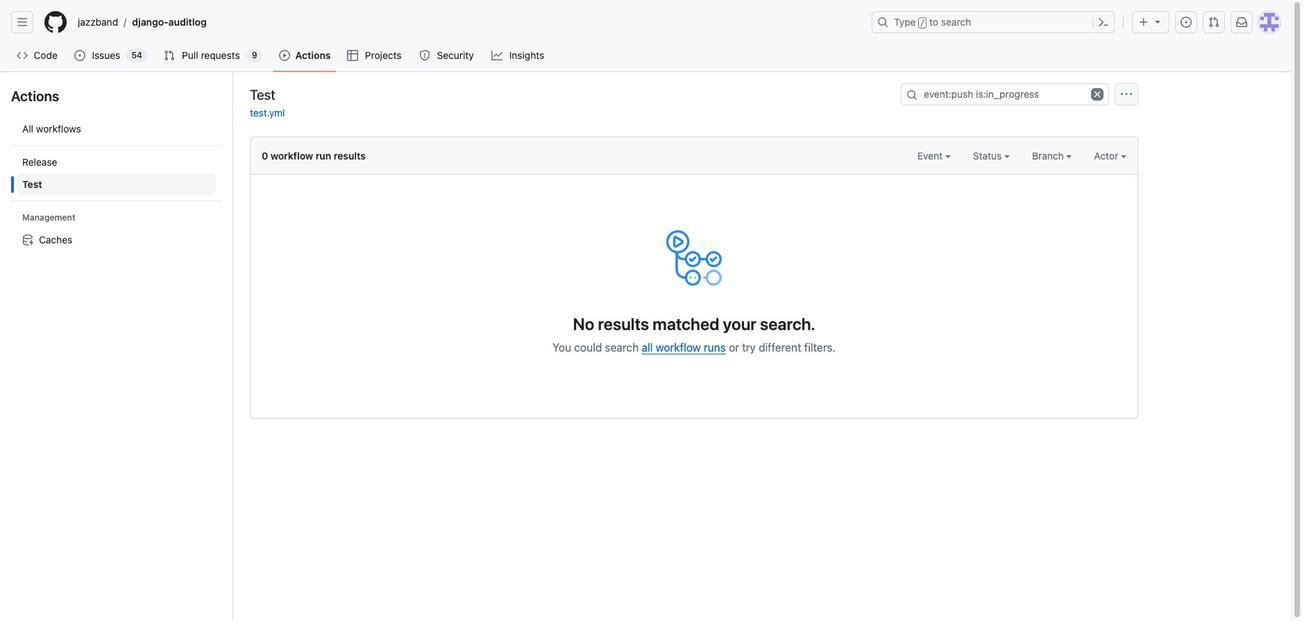 Task type: vqa. For each thing, say whether or not it's contained in the screenshot.
Feature preview
no



Task type: locate. For each thing, give the bounding box(es) containing it.
list containing all workflows
[[11, 113, 222, 257]]

list
[[72, 11, 864, 33], [11, 113, 222, 257]]

django-
[[132, 16, 169, 28]]

actions
[[296, 49, 331, 61], [11, 88, 59, 104]]

different
[[759, 342, 802, 354]]

command palette image
[[1099, 17, 1110, 28]]

0 vertical spatial test
[[250, 86, 276, 102]]

1 horizontal spatial workflow
[[656, 342, 701, 354]]

1 horizontal spatial test
[[250, 86, 276, 102]]

requests
[[201, 49, 240, 61]]

workflow down matched
[[656, 342, 701, 354]]

jazzband
[[78, 16, 118, 28]]

security link
[[414, 45, 481, 66]]

search
[[942, 16, 972, 28], [605, 342, 639, 354]]

results
[[334, 150, 366, 162], [598, 315, 650, 334]]

code image
[[17, 50, 28, 61]]

actions up all on the left of the page
[[11, 88, 59, 104]]

/ inside jazzband / django-auditlog
[[124, 16, 127, 28]]

try
[[743, 342, 756, 354]]

pull requests
[[182, 49, 240, 61]]

1 horizontal spatial actions
[[296, 49, 331, 61]]

actions inside 'link'
[[296, 49, 331, 61]]

event
[[918, 150, 946, 162]]

actions right play icon
[[296, 49, 331, 61]]

projects
[[365, 49, 402, 61]]

/ left to
[[921, 18, 926, 28]]

workflow
[[271, 150, 313, 162], [656, 342, 701, 354]]

0 horizontal spatial workflow
[[271, 150, 313, 162]]

test up "test.yml" link
[[250, 86, 276, 102]]

you could search all workflow runs or try different filters.
[[553, 342, 836, 354]]

0 horizontal spatial /
[[124, 16, 127, 28]]

results up all
[[598, 315, 650, 334]]

/ left django-
[[124, 16, 127, 28]]

status
[[974, 150, 1005, 162]]

0 horizontal spatial test
[[22, 178, 42, 190]]

caches
[[39, 234, 72, 246]]

search image
[[907, 90, 918, 101]]

search left all
[[605, 342, 639, 354]]

table image
[[348, 50, 359, 61]]

0 vertical spatial list
[[72, 11, 864, 33]]

graph image
[[492, 50, 503, 61]]

auditlog
[[169, 16, 207, 28]]

filters.
[[805, 342, 836, 354]]

1 vertical spatial search
[[605, 342, 639, 354]]

no
[[573, 315, 595, 334]]

0 horizontal spatial actions
[[11, 88, 59, 104]]

type / to search
[[895, 16, 972, 28]]

actions link
[[273, 45, 336, 66]]

homepage image
[[44, 11, 67, 33]]

clear filters image
[[1092, 88, 1104, 101]]

projects link
[[342, 45, 408, 66]]

git pull request image
[[1209, 17, 1220, 28]]

results right the run
[[334, 150, 366, 162]]

0 horizontal spatial results
[[334, 150, 366, 162]]

pull
[[182, 49, 198, 61]]

issue opened image
[[75, 50, 86, 61]]

1 vertical spatial list
[[11, 113, 222, 257]]

1 vertical spatial results
[[598, 315, 650, 334]]

git pull request image
[[164, 50, 175, 61]]

1 vertical spatial actions
[[11, 88, 59, 104]]

0 vertical spatial results
[[334, 150, 366, 162]]

test down release
[[22, 178, 42, 190]]

0 vertical spatial search
[[942, 16, 972, 28]]

0 vertical spatial workflow
[[271, 150, 313, 162]]

django-auditlog link
[[127, 11, 212, 33]]

1 horizontal spatial /
[[921, 18, 926, 28]]

shield image
[[420, 50, 431, 61]]

run
[[316, 150, 331, 162]]

runs
[[704, 342, 726, 354]]

/
[[124, 16, 127, 28], [921, 18, 926, 28]]

test.yml
[[250, 107, 285, 119]]

show workflow options image
[[1122, 89, 1133, 100]]

/ inside type / to search
[[921, 18, 926, 28]]

search right to
[[942, 16, 972, 28]]

0
[[262, 150, 268, 162]]

test
[[250, 86, 276, 102], [22, 178, 42, 190]]

1 vertical spatial test
[[22, 178, 42, 190]]

search.
[[761, 315, 816, 334]]

/ for type
[[921, 18, 926, 28]]

all workflows
[[22, 123, 81, 135]]

9
[[252, 50, 257, 60]]

workflows
[[36, 123, 81, 135]]

/ for jazzband
[[124, 16, 127, 28]]

branch
[[1033, 150, 1067, 162]]

0 vertical spatial actions
[[296, 49, 331, 61]]

1 horizontal spatial search
[[942, 16, 972, 28]]

None search field
[[902, 83, 1110, 106]]

github actions image
[[667, 231, 722, 286]]

workflow right 0
[[271, 150, 313, 162]]



Task type: describe. For each thing, give the bounding box(es) containing it.
list containing jazzband
[[72, 11, 864, 33]]

insights
[[510, 49, 545, 61]]

issues
[[92, 49, 120, 61]]

jazzband link
[[72, 11, 124, 33]]

you
[[553, 342, 572, 354]]

could
[[575, 342, 602, 354]]

0 workflow run results
[[262, 150, 366, 162]]

code
[[34, 49, 58, 61]]

all workflow runs link
[[642, 342, 726, 354]]

all
[[22, 123, 33, 135]]

code link
[[11, 45, 63, 66]]

or
[[729, 342, 740, 354]]

type
[[895, 16, 916, 28]]

all workflows link
[[17, 118, 216, 140]]

caches link
[[17, 229, 216, 251]]

actor button
[[1095, 149, 1127, 163]]

filter workflows element
[[17, 151, 216, 196]]

0 horizontal spatial search
[[605, 342, 639, 354]]

1 vertical spatial workflow
[[656, 342, 701, 354]]

test link
[[17, 174, 216, 196]]

event button
[[918, 149, 951, 163]]

no results matched your search.
[[573, 315, 816, 334]]

matched
[[653, 315, 720, 334]]

issue opened image
[[1181, 17, 1193, 28]]

1 horizontal spatial results
[[598, 315, 650, 334]]

notifications image
[[1237, 17, 1248, 28]]

insights link
[[486, 45, 551, 66]]

security
[[437, 49, 474, 61]]

plus image
[[1139, 17, 1150, 28]]

test.yml link
[[250, 107, 285, 119]]

test inside test link
[[22, 178, 42, 190]]

triangle down image
[[1153, 16, 1164, 27]]

actor
[[1095, 150, 1122, 162]]

release
[[22, 156, 57, 168]]

all
[[642, 342, 653, 354]]

to
[[930, 16, 939, 28]]

your
[[723, 315, 757, 334]]

play image
[[279, 50, 290, 61]]

management
[[22, 213, 75, 223]]

status button
[[974, 149, 1011, 163]]

Filter workflow runs search field
[[902, 83, 1110, 106]]

54
[[132, 50, 142, 60]]

release link
[[17, 151, 216, 174]]

jazzband / django-auditlog
[[78, 16, 207, 28]]



